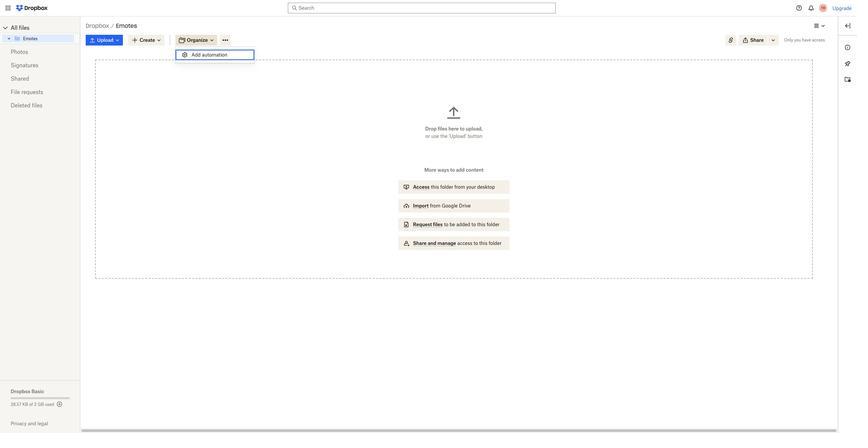 Task type: locate. For each thing, give the bounding box(es) containing it.
access for manage
[[458, 241, 473, 246]]

share inside 'button'
[[751, 37, 765, 43]]

share and manage access to this folder
[[413, 241, 502, 246]]

more ways to add content
[[425, 167, 484, 173]]

emotes right /
[[116, 22, 137, 29]]

all files tree
[[1, 22, 80, 44]]

access inside more ways to add content element
[[458, 241, 473, 246]]

0 horizontal spatial access
[[458, 241, 473, 246]]

have
[[803, 38, 812, 43]]

0 vertical spatial folder
[[441, 184, 454, 190]]

the
[[441, 133, 448, 139]]

upload,
[[466, 126, 483, 132]]

only
[[785, 38, 794, 43]]

emotes link
[[14, 35, 74, 43]]

files up the
[[438, 126, 448, 132]]

share left 'only'
[[751, 37, 765, 43]]

0 vertical spatial access
[[813, 38, 826, 43]]

button
[[468, 133, 483, 139]]

this down the request files to be added to this folder
[[480, 241, 488, 246]]

open details pane image
[[845, 22, 853, 30]]

add
[[192, 52, 201, 58]]

emotes down "all files"
[[23, 36, 38, 41]]

files
[[19, 24, 30, 31], [32, 102, 43, 109], [438, 126, 448, 132], [434, 222, 443, 228]]

2 vertical spatial this
[[480, 241, 488, 246]]

and
[[428, 241, 437, 246], [28, 421, 36, 427]]

privacy and legal link
[[11, 421, 80, 427]]

share inside more ways to add content element
[[413, 241, 427, 246]]

0 vertical spatial dropbox
[[86, 22, 109, 29]]

emotes
[[116, 22, 137, 29], [23, 36, 38, 41]]

from right import
[[430, 203, 441, 209]]

0 horizontal spatial and
[[28, 421, 36, 427]]

1 horizontal spatial share
[[751, 37, 765, 43]]

files for request
[[434, 222, 443, 228]]

access right manage
[[458, 241, 473, 246]]

open activity image
[[845, 76, 853, 84]]

dropbox left /
[[86, 22, 109, 29]]

legal
[[37, 421, 48, 427]]

photos link
[[11, 45, 70, 59]]

only you have access
[[785, 38, 826, 43]]

added
[[457, 222, 471, 228]]

dropbox up 28.57
[[11, 389, 30, 395]]

and left legal
[[28, 421, 36, 427]]

0 horizontal spatial emotes
[[23, 36, 38, 41]]

deleted files link
[[11, 99, 70, 112]]

this
[[431, 184, 440, 190], [478, 222, 486, 228], [480, 241, 488, 246]]

to right here
[[460, 126, 465, 132]]

to right added
[[472, 222, 476, 228]]

and for legal
[[28, 421, 36, 427]]

all files link
[[11, 22, 80, 33]]

files down file requests link on the top left of page
[[32, 102, 43, 109]]

privacy and legal
[[11, 421, 48, 427]]

2 vertical spatial folder
[[489, 241, 502, 246]]

files inside more ways to add content element
[[434, 222, 443, 228]]

to
[[460, 126, 465, 132], [451, 167, 455, 173], [444, 222, 449, 228], [472, 222, 476, 228], [474, 241, 478, 246]]

to left add
[[451, 167, 455, 173]]

used
[[45, 403, 54, 408]]

1 horizontal spatial emotes
[[116, 22, 137, 29]]

0 vertical spatial emotes
[[116, 22, 137, 29]]

shared link
[[11, 72, 70, 85]]

kb
[[22, 403, 28, 408]]

add
[[456, 167, 465, 173]]

more ways to add content element
[[397, 167, 512, 257]]

get more space image
[[55, 401, 64, 409]]

1 vertical spatial access
[[458, 241, 473, 246]]

to inside drop files here to upload, or use the 'upload' button
[[460, 126, 465, 132]]

and for manage
[[428, 241, 437, 246]]

access right have
[[813, 38, 826, 43]]

files inside tree
[[19, 24, 30, 31]]

1 vertical spatial emotes
[[23, 36, 38, 41]]

0 horizontal spatial share
[[413, 241, 427, 246]]

0 horizontal spatial dropbox
[[11, 389, 30, 395]]

import from google drive
[[413, 203, 471, 209]]

0 horizontal spatial from
[[430, 203, 441, 209]]

1 vertical spatial and
[[28, 421, 36, 427]]

0 vertical spatial from
[[455, 184, 465, 190]]

share
[[751, 37, 765, 43], [413, 241, 427, 246]]

files left be
[[434, 222, 443, 228]]

dropbox basic
[[11, 389, 44, 395]]

shared
[[11, 75, 29, 82]]

files for all
[[19, 24, 30, 31]]

this right access
[[431, 184, 440, 190]]

access
[[813, 38, 826, 43], [458, 241, 473, 246]]

share down request
[[413, 241, 427, 246]]

0 vertical spatial share
[[751, 37, 765, 43]]

share button
[[740, 35, 769, 46]]

from
[[455, 184, 465, 190], [430, 203, 441, 209]]

access this folder from your desktop
[[413, 184, 495, 190]]

1 horizontal spatial dropbox
[[86, 22, 109, 29]]

dropbox logo - go to the homepage image
[[13, 3, 50, 13]]

1 vertical spatial dropbox
[[11, 389, 30, 395]]

use
[[432, 133, 440, 139]]

add automation
[[192, 52, 228, 58]]

photos
[[11, 49, 28, 55]]

deleted files
[[11, 102, 43, 109]]

'upload'
[[449, 133, 467, 139]]

1 vertical spatial share
[[413, 241, 427, 246]]

dropbox for dropbox basic
[[11, 389, 30, 395]]

from left your
[[455, 184, 465, 190]]

of
[[29, 403, 33, 408]]

files inside drop files here to upload, or use the 'upload' button
[[438, 126, 448, 132]]

files right all at the top of page
[[19, 24, 30, 31]]

1 horizontal spatial access
[[813, 38, 826, 43]]

and inside more ways to add content element
[[428, 241, 437, 246]]

signatures
[[11, 62, 38, 69]]

0 vertical spatial and
[[428, 241, 437, 246]]

add automation menu item
[[176, 50, 255, 60]]

dropbox for dropbox / emotes
[[86, 22, 109, 29]]

open information panel image
[[845, 44, 853, 52]]

this right added
[[478, 222, 486, 228]]

and left manage
[[428, 241, 437, 246]]

1 horizontal spatial and
[[428, 241, 437, 246]]

file requests link
[[11, 85, 70, 99]]

privacy
[[11, 421, 27, 427]]

share for share
[[751, 37, 765, 43]]

1 vertical spatial from
[[430, 203, 441, 209]]

folder
[[441, 184, 454, 190], [487, 222, 500, 228], [489, 241, 502, 246]]

dropbox
[[86, 22, 109, 29], [11, 389, 30, 395]]

files for deleted
[[32, 102, 43, 109]]

1 vertical spatial folder
[[487, 222, 500, 228]]



Task type: describe. For each thing, give the bounding box(es) containing it.
you
[[795, 38, 802, 43]]

request files to be added to this folder
[[413, 222, 500, 228]]

automation
[[202, 52, 228, 58]]

be
[[450, 222, 456, 228]]

drop
[[426, 126, 437, 132]]

your
[[467, 184, 476, 190]]

all
[[11, 24, 18, 31]]

desktop
[[478, 184, 495, 190]]

drive
[[459, 203, 471, 209]]

or
[[426, 133, 430, 139]]

1 horizontal spatial from
[[455, 184, 465, 190]]

access
[[413, 184, 430, 190]]

1 vertical spatial this
[[478, 222, 486, 228]]

/
[[111, 23, 114, 28]]

more
[[425, 167, 437, 173]]

signatures link
[[11, 59, 70, 72]]

0 vertical spatial this
[[431, 184, 440, 190]]

requests
[[21, 89, 43, 96]]

file
[[11, 89, 20, 96]]

to down the request files to be added to this folder
[[474, 241, 478, 246]]

content
[[466, 167, 484, 173]]

28.57 kb of 2 gb used
[[11, 403, 54, 408]]

basic
[[32, 389, 44, 395]]

all files
[[11, 24, 30, 31]]

file requests
[[11, 89, 43, 96]]

global header element
[[0, 0, 858, 16]]

upgrade link
[[833, 5, 853, 11]]

import
[[413, 203, 429, 209]]

gb
[[38, 403, 44, 408]]

files for drop
[[438, 126, 448, 132]]

request
[[413, 222, 432, 228]]

dropbox link
[[86, 21, 109, 30]]

upgrade
[[833, 5, 853, 11]]

open pinned items image
[[845, 60, 853, 68]]

emotes inside 'link'
[[23, 36, 38, 41]]

drop files here to upload, or use the 'upload' button
[[426, 126, 483, 139]]

here
[[449, 126, 459, 132]]

dropbox / emotes
[[86, 22, 137, 29]]

manage
[[438, 241, 457, 246]]

28.57
[[11, 403, 21, 408]]

share for share and manage access to this folder
[[413, 241, 427, 246]]

ways
[[438, 167, 450, 173]]

access for have
[[813, 38, 826, 43]]

deleted
[[11, 102, 31, 109]]

2
[[34, 403, 37, 408]]

to left be
[[444, 222, 449, 228]]

google
[[442, 203, 458, 209]]



Task type: vqa. For each thing, say whether or not it's contained in the screenshot.
left 'For'
no



